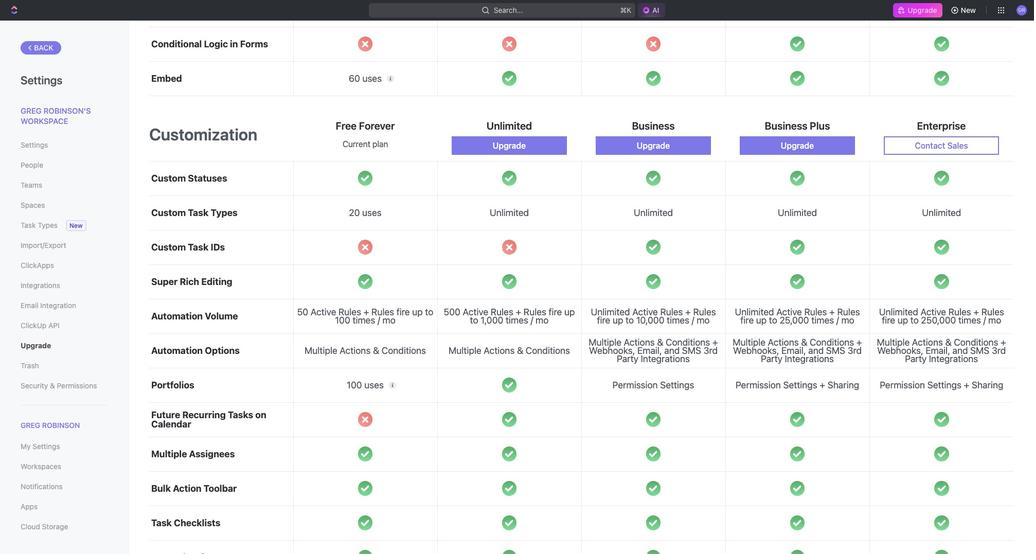 Task type: describe. For each thing, give the bounding box(es) containing it.
3 and from the left
[[953, 345, 968, 356]]

1 multiple actions & conditions from the left
[[305, 345, 426, 356]]

permissions
[[57, 381, 97, 390]]

forever
[[359, 120, 395, 132]]

0 vertical spatial close image
[[502, 37, 517, 51]]

automation for automation options
[[151, 345, 203, 356]]

task inside 'settings' element
[[21, 221, 36, 229]]

settings link
[[21, 136, 108, 154]]

statuses
[[188, 173, 227, 183]]

to for 500 active rules + rules fire up to 1,000 times / mo
[[470, 315, 478, 325]]

up for unlimited active rules + rules fire up to 25,000 times / mo
[[756, 315, 767, 325]]

times for 25,000
[[812, 315, 834, 325]]

3 sms from the left
[[970, 345, 990, 356]]

contact sales
[[915, 141, 968, 150]]

forms
[[240, 38, 268, 49]]

trash link
[[21, 357, 108, 375]]

1 horizontal spatial upgrade link
[[893, 3, 942, 17]]

security
[[21, 381, 48, 390]]

checklists
[[174, 517, 220, 528]]

50
[[297, 306, 308, 317]]

conditional logic in forms
[[151, 38, 268, 49]]

100 uses
[[347, 379, 384, 390]]

3 webhooks, from the left
[[877, 345, 923, 356]]

1 and from the left
[[664, 345, 680, 356]]

1 vertical spatial 100
[[347, 379, 362, 390]]

60
[[349, 73, 360, 84]]

clickapps
[[21, 261, 54, 270]]

task left ids
[[188, 242, 208, 252]]

on
[[255, 409, 266, 420]]

unlimited active rules + rules fire up to 25,000 times / mo
[[735, 306, 860, 325]]

import/export
[[21, 241, 66, 250]]

25,000
[[780, 315, 809, 325]]

apps link
[[21, 498, 108, 516]]

active for 25,000
[[776, 306, 802, 317]]

spaces
[[21, 201, 45, 209]]

10,000
[[636, 315, 664, 325]]

to for unlimited active rules + rules fire up to 250,000 times / mo
[[910, 315, 919, 325]]

custom task types
[[151, 207, 238, 218]]

times for 100
[[353, 315, 375, 325]]

security & permissions
[[21, 381, 97, 390]]

50 active rules + rules fire up to 100 times / mo
[[297, 306, 433, 325]]

new inside button
[[961, 6, 976, 14]]

email integration link
[[21, 297, 108, 314]]

to for 50 active rules + rules fire up to 100 times / mo
[[425, 306, 433, 317]]

cloud storage link
[[21, 518, 108, 536]]

email integration
[[21, 301, 76, 310]]

tasks
[[228, 409, 253, 420]]

custom task ids
[[151, 242, 225, 252]]

api
[[48, 321, 60, 330]]

future recurring tasks on calendar
[[151, 409, 266, 429]]

fire for unlimited active rules + rules fire up to 25,000 times / mo
[[741, 315, 754, 325]]

active for 10,000
[[632, 306, 658, 317]]

3 3rd from the left
[[992, 345, 1006, 356]]

email
[[21, 301, 38, 310]]

security & permissions link
[[21, 377, 108, 395]]

workspaces
[[21, 462, 61, 471]]

sales
[[947, 141, 968, 150]]

gr
[[1018, 7, 1025, 13]]

trash
[[21, 361, 39, 370]]

plus
[[810, 120, 830, 132]]

+ inside unlimited active rules + rules fire up to 25,000 times / mo
[[829, 306, 835, 317]]

active for 250,000
[[921, 306, 946, 317]]

250,000
[[921, 315, 956, 325]]

500 active rules + rules fire up to 1,000 times / mo
[[444, 306, 575, 325]]

portfolios
[[151, 379, 194, 390]]

gr button
[[1014, 2, 1030, 19]]

+ inside unlimited active rules + rules fire up to 250,000 times / mo
[[974, 306, 979, 317]]

embed
[[151, 73, 182, 84]]

super rich editing
[[151, 276, 232, 287]]

permission settings
[[613, 379, 694, 390]]

conditional
[[151, 38, 202, 49]]

back link
[[21, 41, 61, 55]]

rich
[[180, 276, 199, 287]]

actions down 1,000
[[484, 345, 515, 356]]

automation for automation volume
[[151, 311, 203, 321]]

fire for 50 active rules + rules fire up to 100 times / mo
[[397, 306, 410, 317]]

logic
[[204, 38, 228, 49]]

contact sales button
[[884, 136, 999, 155]]

active for 100
[[311, 306, 336, 317]]

2 rules from the left
[[372, 306, 394, 317]]

& down 250,000
[[945, 337, 952, 348]]

teams link
[[21, 176, 108, 194]]

business plus
[[765, 120, 830, 132]]

20
[[349, 207, 360, 218]]

integrations link
[[21, 277, 108, 294]]

2 sharing from the left
[[972, 379, 1003, 390]]

greg robinson
[[21, 421, 80, 430]]

clickup
[[21, 321, 46, 330]]

clickup api
[[21, 321, 60, 330]]

actions down 10,000 on the right bottom of the page
[[624, 337, 655, 348]]

notifications link
[[21, 478, 108, 496]]

2 webhooks, from the left
[[733, 345, 779, 356]]

up for 50 active rules + rules fire up to 100 times / mo
[[412, 306, 423, 317]]

2 and from the left
[[808, 345, 824, 356]]

people
[[21, 161, 43, 169]]

integration
[[40, 301, 76, 310]]

my settings
[[21, 442, 60, 451]]

free forever
[[336, 120, 395, 132]]

ai
[[652, 6, 659, 14]]

integrations down 250,000
[[929, 353, 978, 364]]

apps
[[21, 502, 38, 511]]

times for 10,000
[[667, 315, 689, 325]]

3 rules from the left
[[491, 306, 513, 317]]

new inside 'settings' element
[[69, 222, 83, 229]]

mo for 50 active rules + rules fire up to 100 times / mo
[[383, 315, 396, 325]]

actions down 250,000
[[912, 337, 943, 348]]

new button
[[946, 2, 982, 19]]

import/export link
[[21, 237, 108, 254]]

custom for custom statuses
[[151, 173, 186, 183]]

0 horizontal spatial close image
[[358, 240, 373, 255]]

1 webhooks, from the left
[[589, 345, 635, 356]]

60 uses
[[349, 73, 382, 84]]

bulk
[[151, 483, 171, 494]]

in
[[230, 38, 238, 49]]

times for 1,000
[[506, 315, 528, 325]]

custom statuses
[[151, 173, 227, 183]]

up for unlimited active rules + rules fire up to 250,000 times / mo
[[898, 315, 908, 325]]

8 rules from the left
[[837, 306, 860, 317]]

back
[[34, 43, 53, 52]]

cloud storage
[[21, 522, 68, 531]]

robinson
[[42, 421, 80, 430]]

3 multiple actions & conditions + webhooks, email, and sms 3rd party integrations from the left
[[877, 337, 1006, 364]]

teams
[[21, 181, 42, 189]]

2 party from the left
[[761, 353, 783, 364]]

+ inside unlimited active rules + rules fire up to 10,000 times / mo
[[685, 306, 691, 317]]

times for 250,000
[[958, 315, 981, 325]]

uses for 20 uses
[[362, 207, 382, 218]]

greg robinson's workspace
[[21, 106, 91, 125]]

unlimited inside unlimited active rules + rules fire up to 25,000 times / mo
[[735, 306, 774, 317]]

clickapps link
[[21, 257, 108, 274]]

integrations inside 'settings' element
[[21, 281, 60, 290]]

& down 500 active rules + rules fire up to 1,000 times / mo in the bottom of the page
[[517, 345, 523, 356]]



Task type: vqa. For each thing, say whether or not it's contained in the screenshot.


Task type: locate. For each thing, give the bounding box(es) containing it.
multiple actions & conditions + webhooks, email, and sms 3rd party integrations down 250,000
[[877, 337, 1006, 364]]

task
[[188, 207, 208, 218], [21, 221, 36, 229], [188, 242, 208, 252], [151, 517, 172, 528]]

to left 10,000 on the right bottom of the page
[[626, 315, 634, 325]]

1 horizontal spatial multiple actions & conditions + webhooks, email, and sms 3rd party integrations
[[733, 337, 862, 364]]

times inside unlimited active rules + rules fire up to 250,000 times / mo
[[958, 315, 981, 325]]

uses for 60 uses
[[362, 73, 382, 84]]

/ inside 50 active rules + rules fire up to 100 times / mo
[[378, 315, 380, 325]]

1 horizontal spatial sms
[[826, 345, 845, 356]]

to inside 500 active rules + rules fire up to 1,000 times / mo
[[470, 315, 478, 325]]

1 horizontal spatial email,
[[781, 345, 806, 356]]

options
[[205, 345, 240, 356]]

party down 250,000
[[905, 353, 927, 364]]

2 custom from the top
[[151, 207, 186, 218]]

/ for 10,000
[[692, 315, 694, 325]]

up inside 500 active rules + rules fire up to 1,000 times / mo
[[564, 306, 575, 317]]

100 inside 50 active rules + rules fire up to 100 times / mo
[[335, 315, 350, 325]]

9 rules from the left
[[949, 306, 971, 317]]

active inside unlimited active rules + rules fire up to 250,000 times / mo
[[921, 306, 946, 317]]

1 horizontal spatial types
[[211, 207, 238, 218]]

4 mo from the left
[[841, 315, 854, 325]]

1 sharing from the left
[[828, 379, 859, 390]]

mo for unlimited active rules + rules fire up to 250,000 times / mo
[[988, 315, 1001, 325]]

up for unlimited active rules + rules fire up to 10,000 times / mo
[[613, 315, 623, 325]]

1 vertical spatial upgrade link
[[21, 337, 108, 354]]

1 times from the left
[[353, 315, 375, 325]]

3 mo from the left
[[697, 315, 710, 325]]

& inside security & permissions link
[[50, 381, 55, 390]]

multiple actions & conditions + webhooks, email, and sms 3rd party integrations down 25,000
[[733, 337, 862, 364]]

/
[[378, 315, 380, 325], [531, 315, 533, 325], [692, 315, 694, 325], [836, 315, 839, 325], [983, 315, 986, 325]]

2 greg from the top
[[21, 421, 40, 430]]

close image
[[502, 37, 517, 51], [358, 240, 373, 255]]

current
[[343, 139, 370, 148]]

2 sms from the left
[[826, 345, 845, 356]]

10 rules from the left
[[982, 306, 1004, 317]]

0 horizontal spatial new
[[69, 222, 83, 229]]

integrations down 25,000
[[785, 353, 834, 364]]

3rd
[[704, 345, 718, 356], [848, 345, 862, 356], [992, 345, 1006, 356]]

1 horizontal spatial new
[[961, 6, 976, 14]]

1 horizontal spatial and
[[808, 345, 824, 356]]

party
[[617, 353, 638, 364], [761, 353, 783, 364], [905, 353, 927, 364]]

upgrade for unlimited
[[493, 141, 526, 150]]

4 times from the left
[[812, 315, 834, 325]]

email, down 25,000
[[781, 345, 806, 356]]

1 multiple actions & conditions + webhooks, email, and sms 3rd party integrations from the left
[[589, 337, 718, 364]]

new
[[961, 6, 976, 14], [69, 222, 83, 229]]

settings
[[21, 74, 62, 87], [21, 140, 48, 149], [660, 379, 694, 390], [783, 379, 817, 390], [927, 379, 962, 390], [33, 442, 60, 451]]

to inside unlimited active rules + rules fire up to 250,000 times / mo
[[910, 315, 919, 325]]

2 horizontal spatial party
[[905, 353, 927, 364]]

upgrade button for unlimited
[[452, 136, 567, 155]]

current plan
[[343, 139, 388, 148]]

business
[[632, 120, 675, 132], [765, 120, 808, 132]]

to for unlimited active rules + rules fire up to 25,000 times / mo
[[769, 315, 777, 325]]

5 mo from the left
[[988, 315, 1001, 325]]

multiple actions & conditions + webhooks, email, and sms 3rd party integrations down 10,000 on the right bottom of the page
[[589, 337, 718, 364]]

volume
[[205, 311, 238, 321]]

0 horizontal spatial multiple actions & conditions + webhooks, email, and sms 3rd party integrations
[[589, 337, 718, 364]]

1 horizontal spatial business
[[765, 120, 808, 132]]

fire inside unlimited active rules + rules fire up to 25,000 times / mo
[[741, 315, 754, 325]]

2 horizontal spatial sms
[[970, 345, 990, 356]]

greg for greg robinson
[[21, 421, 40, 430]]

2 horizontal spatial upgrade button
[[740, 136, 855, 155]]

2 business from the left
[[765, 120, 808, 132]]

email, down 10,000 on the right bottom of the page
[[637, 345, 662, 356]]

fire inside 500 active rules + rules fire up to 1,000 times / mo
[[549, 306, 562, 317]]

active for 1,000
[[463, 306, 488, 317]]

close image down 20 uses
[[358, 240, 373, 255]]

upgrade button for business plus
[[740, 136, 855, 155]]

task down custom statuses
[[188, 207, 208, 218]]

up
[[412, 306, 423, 317], [564, 306, 575, 317], [613, 315, 623, 325], [756, 315, 767, 325], [898, 315, 908, 325]]

and down 250,000
[[953, 345, 968, 356]]

1,000
[[481, 315, 503, 325]]

6 rules from the left
[[693, 306, 716, 317]]

3 party from the left
[[905, 353, 927, 364]]

/ for 25,000
[[836, 315, 839, 325]]

cloud
[[21, 522, 40, 531]]

0 horizontal spatial sharing
[[828, 379, 859, 390]]

& down 10,000 on the right bottom of the page
[[657, 337, 663, 348]]

2 times from the left
[[506, 315, 528, 325]]

3 custom from the top
[[151, 242, 186, 252]]

/ inside unlimited active rules + rules fire up to 25,000 times / mo
[[836, 315, 839, 325]]

task types
[[21, 221, 58, 229]]

my settings link
[[21, 438, 108, 455]]

/ for 1,000
[[531, 315, 533, 325]]

conditions
[[666, 337, 710, 348], [810, 337, 854, 348], [954, 337, 998, 348], [382, 345, 426, 356], [526, 345, 570, 356]]

3 times from the left
[[667, 315, 689, 325]]

up inside unlimited active rules + rules fire up to 25,000 times / mo
[[756, 315, 767, 325]]

active
[[311, 306, 336, 317], [463, 306, 488, 317], [632, 306, 658, 317], [776, 306, 802, 317], [921, 306, 946, 317]]

up inside unlimited active rules + rules fire up to 10,000 times / mo
[[613, 315, 623, 325]]

multiple
[[589, 337, 622, 348], [733, 337, 766, 348], [877, 337, 910, 348], [305, 345, 337, 356], [449, 345, 481, 356], [151, 448, 187, 459]]

fire for 500 active rules + rules fire up to 1,000 times / mo
[[549, 306, 562, 317]]

workspaces link
[[21, 458, 108, 475]]

1 permission settings + sharing from the left
[[736, 379, 859, 390]]

times inside 500 active rules + rules fire up to 1,000 times / mo
[[506, 315, 528, 325]]

fire inside unlimited active rules + rules fire up to 10,000 times / mo
[[597, 315, 610, 325]]

1 vertical spatial new
[[69, 222, 83, 229]]

actions up "100 uses"
[[340, 345, 371, 356]]

future
[[151, 409, 180, 420]]

5 active from the left
[[921, 306, 946, 317]]

2 horizontal spatial webhooks,
[[877, 345, 923, 356]]

1 sms from the left
[[682, 345, 701, 356]]

email,
[[637, 345, 662, 356], [781, 345, 806, 356], [926, 345, 950, 356]]

0 horizontal spatial business
[[632, 120, 675, 132]]

2 vertical spatial uses
[[364, 379, 384, 390]]

0 horizontal spatial 3rd
[[704, 345, 718, 356]]

automation volume
[[151, 311, 238, 321]]

0 horizontal spatial types
[[38, 221, 58, 229]]

custom up super
[[151, 242, 186, 252]]

editing
[[201, 276, 232, 287]]

2 / from the left
[[531, 315, 533, 325]]

automation options
[[151, 345, 240, 356]]

0 horizontal spatial upgrade button
[[452, 136, 567, 155]]

7 rules from the left
[[804, 306, 827, 317]]

1 vertical spatial greg
[[21, 421, 40, 430]]

upgrade link
[[893, 3, 942, 17], [21, 337, 108, 354]]

1 horizontal spatial party
[[761, 353, 783, 364]]

workspace
[[21, 116, 68, 125]]

greg inside greg robinson's workspace
[[21, 106, 42, 115]]

fire inside 50 active rules + rules fire up to 100 times / mo
[[397, 306, 410, 317]]

party down 25,000
[[761, 353, 783, 364]]

3 upgrade button from the left
[[740, 136, 855, 155]]

0 horizontal spatial email,
[[637, 345, 662, 356]]

2 horizontal spatial permission
[[880, 379, 925, 390]]

1 horizontal spatial webhooks,
[[733, 345, 779, 356]]

custom for custom task types
[[151, 207, 186, 218]]

types inside 'settings' element
[[38, 221, 58, 229]]

3 permission from the left
[[880, 379, 925, 390]]

custom up custom task ids
[[151, 207, 186, 218]]

integrations up permission settings
[[641, 353, 690, 364]]

0 horizontal spatial upgrade link
[[21, 337, 108, 354]]

1 vertical spatial custom
[[151, 207, 186, 218]]

sharing
[[828, 379, 859, 390], [972, 379, 1003, 390]]

20 uses
[[349, 207, 382, 218]]

upgrade link left new button
[[893, 3, 942, 17]]

uses for 100 uses
[[364, 379, 384, 390]]

free
[[336, 120, 357, 132]]

ids
[[211, 242, 225, 252]]

unlimited active rules + rules fire up to 250,000 times / mo
[[879, 306, 1004, 325]]

up inside 50 active rules + rules fire up to 100 times / mo
[[412, 306, 423, 317]]

2 3rd from the left
[[848, 345, 862, 356]]

unlimited inside unlimited active rules + rules fire up to 250,000 times / mo
[[879, 306, 918, 317]]

2 vertical spatial custom
[[151, 242, 186, 252]]

upgrade for business
[[637, 141, 670, 150]]

types up import/export
[[38, 221, 58, 229]]

1 horizontal spatial sharing
[[972, 379, 1003, 390]]

0 vertical spatial 100
[[335, 315, 350, 325]]

mo inside 500 active rules + rules fire up to 1,000 times / mo
[[536, 315, 549, 325]]

mo inside unlimited active rules + rules fire up to 250,000 times / mo
[[988, 315, 1001, 325]]

1 horizontal spatial permission
[[736, 379, 781, 390]]

active inside 500 active rules + rules fire up to 1,000 times / mo
[[463, 306, 488, 317]]

to inside unlimited active rules + rules fire up to 10,000 times / mo
[[626, 315, 634, 325]]

to inside 50 active rules + rules fire up to 100 times / mo
[[425, 306, 433, 317]]

robinson's
[[44, 106, 91, 115]]

automation down rich
[[151, 311, 203, 321]]

and down 10,000 on the right bottom of the page
[[664, 345, 680, 356]]

1 3rd from the left
[[704, 345, 718, 356]]

custom
[[151, 173, 186, 183], [151, 207, 186, 218], [151, 242, 186, 252]]

customization
[[149, 125, 257, 144]]

1 horizontal spatial multiple actions & conditions
[[449, 345, 570, 356]]

2 mo from the left
[[536, 315, 549, 325]]

action
[[173, 483, 201, 494]]

500
[[444, 306, 460, 317]]

ai button
[[638, 3, 665, 17]]

/ inside unlimited active rules + rules fire up to 250,000 times / mo
[[983, 315, 986, 325]]

/ for 100
[[378, 315, 380, 325]]

& down 25,000
[[801, 337, 807, 348]]

actions down 25,000
[[768, 337, 799, 348]]

calendar
[[151, 419, 191, 429]]

mo for unlimited active rules + rules fire up to 10,000 times / mo
[[697, 315, 710, 325]]

multiple assignees
[[151, 448, 235, 459]]

1 rules from the left
[[339, 306, 361, 317]]

permission settings + sharing
[[736, 379, 859, 390], [880, 379, 1003, 390]]

to inside unlimited active rules + rules fire up to 25,000 times / mo
[[769, 315, 777, 325]]

storage
[[42, 522, 68, 531]]

4 / from the left
[[836, 315, 839, 325]]

integrations down clickapps
[[21, 281, 60, 290]]

types up ids
[[211, 207, 238, 218]]

4 active from the left
[[776, 306, 802, 317]]

1 business from the left
[[632, 120, 675, 132]]

close image down search...
[[502, 37, 517, 51]]

2 multiple actions & conditions from the left
[[449, 345, 570, 356]]

bulk action toolbar
[[151, 483, 237, 494]]

multiple actions & conditions
[[305, 345, 426, 356], [449, 345, 570, 356]]

3 email, from the left
[[926, 345, 950, 356]]

email, down 250,000
[[926, 345, 950, 356]]

and down 25,000
[[808, 345, 824, 356]]

greg for greg robinson's workspace
[[21, 106, 42, 115]]

2 email, from the left
[[781, 345, 806, 356]]

5 times from the left
[[958, 315, 981, 325]]

1 permission from the left
[[613, 379, 658, 390]]

times inside 50 active rules + rules fire up to 100 times / mo
[[353, 315, 375, 325]]

rules
[[339, 306, 361, 317], [372, 306, 394, 317], [491, 306, 513, 317], [524, 306, 546, 317], [660, 306, 683, 317], [693, 306, 716, 317], [804, 306, 827, 317], [837, 306, 860, 317], [949, 306, 971, 317], [982, 306, 1004, 317]]

/ inside unlimited active rules + rules fire up to 10,000 times / mo
[[692, 315, 694, 325]]

fire for unlimited active rules + rules fire up to 10,000 times / mo
[[597, 315, 610, 325]]

2 permission settings + sharing from the left
[[880, 379, 1003, 390]]

0 horizontal spatial permission settings + sharing
[[736, 379, 859, 390]]

up inside unlimited active rules + rules fire up to 250,000 times / mo
[[898, 315, 908, 325]]

0 horizontal spatial permission
[[613, 379, 658, 390]]

2 horizontal spatial 3rd
[[992, 345, 1006, 356]]

mo
[[383, 315, 396, 325], [536, 315, 549, 325], [697, 315, 710, 325], [841, 315, 854, 325], [988, 315, 1001, 325]]

to left 25,000
[[769, 315, 777, 325]]

1 horizontal spatial permission settings + sharing
[[880, 379, 1003, 390]]

active inside 50 active rules + rules fire up to 100 times / mo
[[311, 306, 336, 317]]

1 party from the left
[[617, 353, 638, 364]]

3 / from the left
[[692, 315, 694, 325]]

fire for unlimited active rules + rules fire up to 250,000 times / mo
[[882, 315, 895, 325]]

2 permission from the left
[[736, 379, 781, 390]]

1 custom from the top
[[151, 173, 186, 183]]

greg up workspace
[[21, 106, 42, 115]]

settings element
[[0, 21, 129, 554]]

2 active from the left
[[463, 306, 488, 317]]

mo for unlimited active rules + rules fire up to 25,000 times / mo
[[841, 315, 854, 325]]

active inside unlimited active rules + rules fire up to 10,000 times / mo
[[632, 306, 658, 317]]

0 horizontal spatial sms
[[682, 345, 701, 356]]

& down 50 active rules + rules fire up to 100 times / mo
[[373, 345, 379, 356]]

0 vertical spatial upgrade link
[[893, 3, 942, 17]]

1 / from the left
[[378, 315, 380, 325]]

automation up portfolios
[[151, 345, 203, 356]]

2 horizontal spatial multiple actions & conditions + webhooks, email, and sms 3rd party integrations
[[877, 337, 1006, 364]]

business for business
[[632, 120, 675, 132]]

times inside unlimited active rules + rules fire up to 25,000 times / mo
[[812, 315, 834, 325]]

integrations
[[21, 281, 60, 290], [641, 353, 690, 364], [785, 353, 834, 364], [929, 353, 978, 364]]

party up permission settings
[[617, 353, 638, 364]]

greg up my
[[21, 421, 40, 430]]

mo inside unlimited active rules + rules fire up to 25,000 times / mo
[[841, 315, 854, 325]]

task checklists
[[151, 517, 220, 528]]

to for unlimited active rules + rules fire up to 10,000 times / mo
[[626, 315, 634, 325]]

plan
[[372, 139, 388, 148]]

fire inside unlimited active rules + rules fire up to 250,000 times / mo
[[882, 315, 895, 325]]

0 horizontal spatial party
[[617, 353, 638, 364]]

search...
[[494, 6, 523, 14]]

0 vertical spatial greg
[[21, 106, 42, 115]]

to left 500
[[425, 306, 433, 317]]

0 horizontal spatial and
[[664, 345, 680, 356]]

0 horizontal spatial webhooks,
[[589, 345, 635, 356]]

mo for 500 active rules + rules fire up to 1,000 times / mo
[[536, 315, 549, 325]]

types
[[211, 207, 238, 218], [38, 221, 58, 229]]

mo inside unlimited active rules + rules fire up to 10,000 times / mo
[[697, 315, 710, 325]]

close image
[[358, 37, 373, 51], [646, 37, 661, 51], [502, 240, 517, 255], [358, 412, 373, 427]]

0 vertical spatial new
[[961, 6, 976, 14]]

contact
[[915, 141, 945, 150]]

and
[[664, 345, 680, 356], [808, 345, 824, 356], [953, 345, 968, 356]]

task down spaces
[[21, 221, 36, 229]]

+
[[364, 306, 369, 317], [516, 306, 521, 317], [685, 306, 691, 317], [829, 306, 835, 317], [974, 306, 979, 317], [712, 337, 718, 348], [857, 337, 862, 348], [1001, 337, 1006, 348], [820, 379, 825, 390], [964, 379, 970, 390]]

uses
[[362, 73, 382, 84], [362, 207, 382, 218], [364, 379, 384, 390]]

1 horizontal spatial 3rd
[[848, 345, 862, 356]]

unlimited inside unlimited active rules + rules fire up to 10,000 times / mo
[[591, 306, 630, 317]]

1 email, from the left
[[637, 345, 662, 356]]

4 rules from the left
[[524, 306, 546, 317]]

people link
[[21, 156, 108, 174]]

active inside unlimited active rules + rules fire up to 25,000 times / mo
[[776, 306, 802, 317]]

upgrade
[[908, 6, 937, 14], [493, 141, 526, 150], [637, 141, 670, 150], [781, 141, 814, 150], [21, 341, 51, 350]]

1 mo from the left
[[383, 315, 396, 325]]

1 horizontal spatial close image
[[502, 37, 517, 51]]

to left 1,000
[[470, 315, 478, 325]]

1 upgrade button from the left
[[452, 136, 567, 155]]

unlimited active rules + rules fire up to 10,000 times / mo
[[591, 306, 716, 325]]

1 vertical spatial uses
[[362, 207, 382, 218]]

0 vertical spatial custom
[[151, 173, 186, 183]]

up for 500 active rules + rules fire up to 1,000 times / mo
[[564, 306, 575, 317]]

upgrade for business plus
[[781, 141, 814, 150]]

1 greg from the top
[[21, 106, 42, 115]]

spaces link
[[21, 197, 108, 214]]

to left 250,000
[[910, 315, 919, 325]]

check image
[[934, 37, 949, 51], [502, 71, 517, 86], [790, 71, 805, 86], [934, 71, 949, 86], [358, 171, 373, 186], [502, 171, 517, 186], [790, 171, 805, 186], [646, 240, 661, 255], [790, 240, 805, 255], [502, 274, 517, 289], [646, 274, 661, 289], [502, 378, 517, 392], [502, 412, 517, 427], [646, 412, 661, 427], [790, 412, 805, 427], [934, 412, 949, 427], [502, 447, 517, 461], [646, 481, 661, 496], [790, 481, 805, 496], [502, 516, 517, 530], [646, 516, 661, 530], [790, 516, 805, 530], [934, 516, 949, 530]]

2 upgrade button from the left
[[596, 136, 711, 155]]

check image
[[790, 37, 805, 51], [646, 71, 661, 86], [646, 171, 661, 186], [934, 171, 949, 186], [934, 240, 949, 255], [358, 274, 373, 289], [790, 274, 805, 289], [934, 274, 949, 289], [358, 447, 373, 461], [646, 447, 661, 461], [790, 447, 805, 461], [934, 447, 949, 461], [358, 481, 373, 496], [502, 481, 517, 496], [934, 481, 949, 496], [358, 516, 373, 530]]

2 multiple actions & conditions + webhooks, email, and sms 3rd party integrations from the left
[[733, 337, 862, 364]]

notifications
[[21, 482, 63, 491]]

custom left statuses
[[151, 173, 186, 183]]

mo inside 50 active rules + rules fire up to 100 times / mo
[[383, 315, 396, 325]]

upgrade inside 'settings' element
[[21, 341, 51, 350]]

times inside unlimited active rules + rules fire up to 10,000 times / mo
[[667, 315, 689, 325]]

enterprise
[[917, 120, 966, 132]]

multiple actions & conditions down 500 active rules + rules fire up to 1,000 times / mo in the bottom of the page
[[449, 345, 570, 356]]

0 vertical spatial uses
[[362, 73, 382, 84]]

& right security
[[50, 381, 55, 390]]

5 rules from the left
[[660, 306, 683, 317]]

recurring
[[182, 409, 226, 420]]

task down bulk
[[151, 517, 172, 528]]

/ inside 500 active rules + rules fire up to 1,000 times / mo
[[531, 315, 533, 325]]

upgrade link down clickup api link
[[21, 337, 108, 354]]

2 horizontal spatial and
[[953, 345, 968, 356]]

/ for 250,000
[[983, 315, 986, 325]]

1 automation from the top
[[151, 311, 203, 321]]

1 active from the left
[[311, 306, 336, 317]]

custom for custom task ids
[[151, 242, 186, 252]]

1 horizontal spatial upgrade button
[[596, 136, 711, 155]]

+ inside 500 active rules + rules fire up to 1,000 times / mo
[[516, 306, 521, 317]]

1 vertical spatial types
[[38, 221, 58, 229]]

0 vertical spatial types
[[211, 207, 238, 218]]

1 vertical spatial close image
[[358, 240, 373, 255]]

multiple actions & conditions up "100 uses"
[[305, 345, 426, 356]]

business for business plus
[[765, 120, 808, 132]]

times
[[353, 315, 375, 325], [506, 315, 528, 325], [667, 315, 689, 325], [812, 315, 834, 325], [958, 315, 981, 325]]

0 vertical spatial automation
[[151, 311, 203, 321]]

1 vertical spatial automation
[[151, 345, 203, 356]]

multiple actions & conditions + webhooks, email, and sms 3rd party integrations
[[589, 337, 718, 364], [733, 337, 862, 364], [877, 337, 1006, 364]]

2 automation from the top
[[151, 345, 203, 356]]

+ inside 50 active rules + rules fire up to 100 times / mo
[[364, 306, 369, 317]]

permission
[[613, 379, 658, 390], [736, 379, 781, 390], [880, 379, 925, 390]]

5 / from the left
[[983, 315, 986, 325]]

0 horizontal spatial multiple actions & conditions
[[305, 345, 426, 356]]

3 active from the left
[[632, 306, 658, 317]]

upgrade button for business
[[596, 136, 711, 155]]

2 horizontal spatial email,
[[926, 345, 950, 356]]



